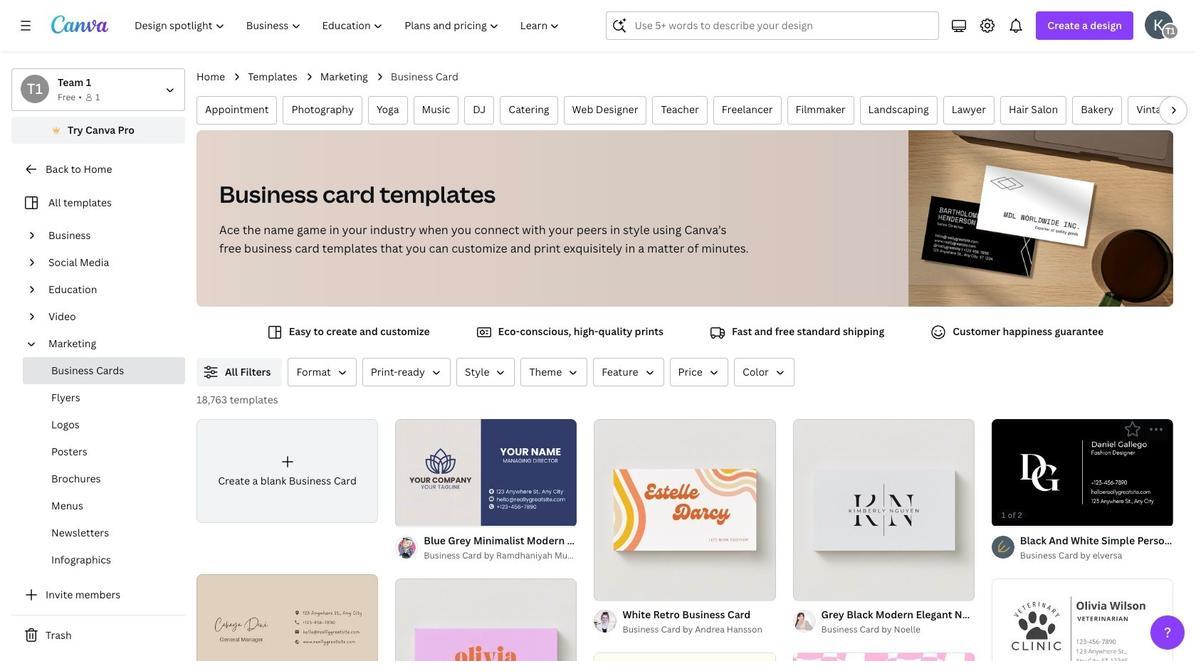 Task type: locate. For each thing, give the bounding box(es) containing it.
0 horizontal spatial team 1 element
[[21, 75, 49, 103]]

1 horizontal spatial team 1 element
[[1163, 23, 1180, 40]]

team 1 image for team 1 element inside the the switch to another team button
[[21, 75, 49, 103]]

black and white dog cat veterinary clinic veterinarian single-side business card image
[[992, 579, 1174, 662]]

team 1 image
[[1163, 23, 1180, 40], [21, 75, 49, 103]]

blue grey minimalist modern business card image
[[395, 420, 577, 527]]

pink and white retro art director business card image
[[793, 654, 975, 662]]

1 vertical spatial team 1 image
[[21, 75, 49, 103]]

1 horizontal spatial team 1 image
[[1163, 23, 1180, 40]]

white retro business card image
[[594, 420, 776, 601]]

1 vertical spatial team 1 element
[[21, 75, 49, 103]]

orange modern fun photography business card image
[[395, 579, 577, 662]]

team 1 element inside the switch to another team button
[[21, 75, 49, 103]]

team 1 image for the right team 1 element
[[1163, 23, 1180, 40]]

None search field
[[607, 11, 940, 40]]

0 vertical spatial team 1 image
[[1163, 23, 1180, 40]]

team 1 element
[[1163, 23, 1180, 40], [21, 75, 49, 103]]

0 horizontal spatial team 1 image
[[21, 75, 49, 103]]

grey black modern elegant name initials monogram business card image
[[793, 420, 975, 601]]

0 vertical spatial team 1 element
[[1163, 23, 1180, 40]]

team 1 image inside the switch to another team button
[[21, 75, 49, 103]]



Task type: describe. For each thing, give the bounding box(es) containing it.
Search search field
[[635, 12, 931, 39]]

Switch to another team button
[[11, 68, 185, 111]]

cream and gray organic natural cosmetics single-side business card image
[[594, 654, 776, 662]]

black and white simple personal business card image
[[992, 420, 1174, 527]]

create a blank business card element
[[197, 420, 378, 523]]

top level navigation element
[[125, 11, 572, 40]]

brown  business card image
[[197, 575, 378, 662]]

kendall parks image
[[1145, 11, 1174, 39]]



Task type: vqa. For each thing, say whether or not it's contained in the screenshot.
Switch to another team button
yes



